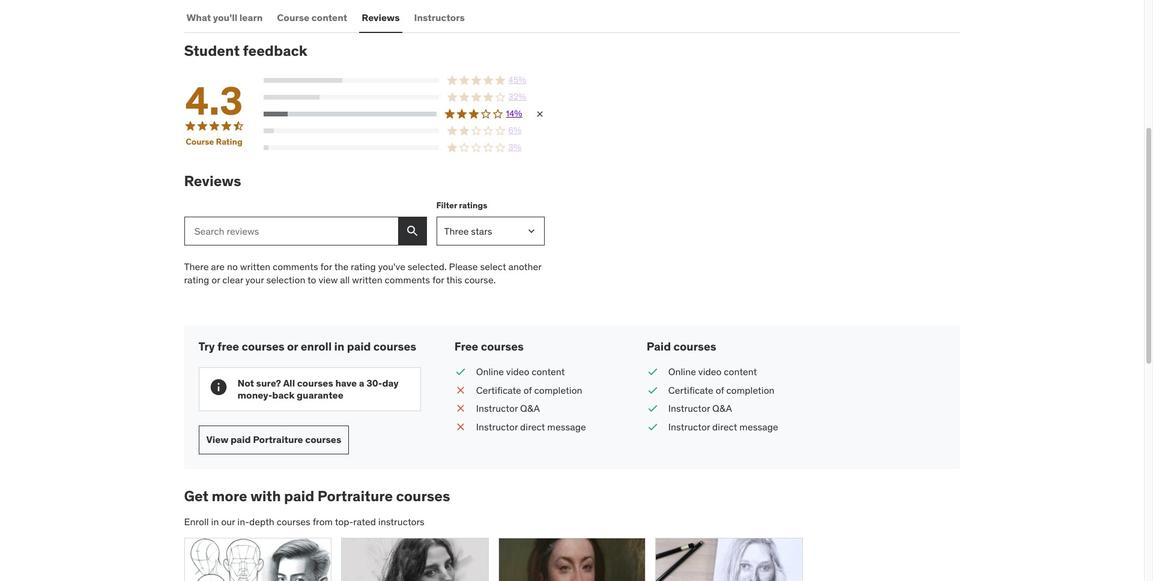 Task type: describe. For each thing, give the bounding box(es) containing it.
video for free courses
[[506, 366, 530, 378]]

courses down "guarantee"
[[305, 434, 341, 446]]

certificate for paid
[[669, 384, 714, 396]]

submit search image
[[405, 224, 420, 238]]

are
[[211, 261, 225, 273]]

instructors button
[[412, 3, 467, 32]]

courses inside not sure? all courses have a 30-day money-back guarantee
[[297, 377, 333, 390]]

1 vertical spatial rating
[[184, 274, 209, 286]]

get
[[184, 487, 209, 506]]

student feedback
[[184, 42, 307, 60]]

all
[[340, 274, 350, 286]]

back
[[272, 389, 295, 401]]

rating
[[216, 136, 243, 147]]

instructor direct message for paid courses
[[669, 421, 779, 433]]

view
[[319, 274, 338, 286]]

clear
[[222, 274, 243, 286]]

paid
[[647, 339, 671, 354]]

what you'll learn button
[[184, 3, 265, 32]]

32% button
[[263, 91, 545, 103]]

free courses
[[455, 339, 524, 354]]

enroll in our in-depth courses from top-rated instructors
[[184, 516, 425, 528]]

online for paid
[[669, 366, 696, 378]]

to
[[308, 274, 316, 286]]

course rating
[[186, 136, 243, 147]]

view paid portraiture courses link
[[199, 426, 349, 455]]

all
[[283, 377, 295, 390]]

what you'll learn
[[187, 11, 263, 23]]

certificate of completion for free courses
[[476, 384, 583, 396]]

course content
[[277, 11, 347, 23]]

45% button
[[263, 74, 545, 86]]

the
[[334, 261, 349, 273]]

another
[[509, 261, 542, 273]]

rated
[[353, 516, 376, 528]]

1 vertical spatial for
[[433, 274, 444, 286]]

what
[[187, 11, 211, 23]]

free
[[455, 339, 479, 354]]

feedback
[[243, 42, 307, 60]]

course for course rating
[[186, 136, 214, 147]]

try
[[199, 339, 215, 354]]

content for free courses
[[532, 366, 565, 378]]

0 vertical spatial in
[[334, 339, 345, 354]]

our
[[221, 516, 235, 528]]

selection
[[266, 274, 305, 286]]

reviews inside button
[[362, 11, 400, 23]]

completion for free courses
[[534, 384, 583, 396]]

filter ratings
[[436, 200, 488, 211]]

1 horizontal spatial comments
[[385, 274, 430, 286]]

0 horizontal spatial portraiture
[[253, 434, 303, 446]]

there are no written comments for the rating you've selected. please select another rating or clear your selection to view all written comments for this course.
[[184, 261, 542, 286]]

30-
[[367, 377, 382, 390]]

sure?
[[256, 377, 281, 390]]

no
[[227, 261, 238, 273]]

your
[[246, 274, 264, 286]]

you've
[[378, 261, 406, 273]]

of for paid courses
[[716, 384, 724, 396]]

courses right free
[[242, 339, 285, 354]]

this
[[446, 274, 462, 286]]

of for free courses
[[524, 384, 532, 396]]

0 horizontal spatial comments
[[273, 261, 318, 273]]

0 horizontal spatial reviews
[[184, 172, 241, 190]]

32%
[[509, 91, 527, 102]]

0 vertical spatial written
[[240, 261, 270, 273]]

xsmall image
[[535, 109, 545, 119]]

try free courses or enroll in paid courses
[[199, 339, 416, 354]]

top-
[[335, 516, 353, 528]]

enroll
[[184, 516, 209, 528]]

14% button
[[263, 108, 545, 120]]



Task type: vqa. For each thing, say whether or not it's contained in the screenshot.
topmost rating
yes



Task type: locate. For each thing, give the bounding box(es) containing it.
0 vertical spatial rating
[[351, 261, 376, 273]]

0 horizontal spatial written
[[240, 261, 270, 273]]

Search reviews text field
[[184, 217, 398, 246]]

or inside there are no written comments for the rating you've selected. please select another rating or clear your selection to view all written comments for this course.
[[212, 274, 220, 286]]

1 horizontal spatial online
[[669, 366, 696, 378]]

3% button
[[263, 142, 545, 154]]

0 horizontal spatial direct
[[520, 421, 545, 433]]

1 vertical spatial written
[[352, 274, 383, 286]]

1 horizontal spatial rating
[[351, 261, 376, 273]]

not
[[238, 377, 254, 390]]

course left rating
[[186, 136, 214, 147]]

message for free courses
[[548, 421, 586, 433]]

small image
[[647, 365, 659, 379], [455, 384, 467, 397], [647, 384, 659, 397], [455, 420, 467, 434]]

0 horizontal spatial completion
[[534, 384, 583, 396]]

1 video from the left
[[506, 366, 530, 378]]

filter
[[436, 200, 457, 211]]

2 of from the left
[[716, 384, 724, 396]]

q&a
[[520, 403, 540, 415], [713, 403, 732, 415]]

depth
[[249, 516, 274, 528]]

learn
[[240, 11, 263, 23]]

1 horizontal spatial content
[[532, 366, 565, 378]]

selected.
[[408, 261, 447, 273]]

paid up enroll in our in-depth courses from top-rated instructors
[[284, 487, 314, 506]]

comments up 'selection'
[[273, 261, 318, 273]]

content
[[312, 11, 347, 23], [532, 366, 565, 378], [724, 366, 757, 378]]

free
[[217, 339, 239, 354]]

comments
[[273, 261, 318, 273], [385, 274, 430, 286]]

completion for paid courses
[[727, 384, 775, 396]]

1 certificate from the left
[[476, 384, 521, 396]]

0 vertical spatial reviews
[[362, 11, 400, 23]]

completion
[[534, 384, 583, 396], [727, 384, 775, 396]]

2 online video content from the left
[[669, 366, 757, 378]]

1 vertical spatial paid
[[231, 434, 251, 446]]

2 online from the left
[[669, 366, 696, 378]]

14%
[[506, 108, 522, 119]]

or
[[212, 274, 220, 286], [287, 339, 298, 354]]

message
[[548, 421, 586, 433], [740, 421, 779, 433]]

instructors
[[378, 516, 425, 528]]

select
[[480, 261, 506, 273]]

direct for paid courses
[[713, 421, 737, 433]]

for up view
[[321, 261, 332, 273]]

not sure? all courses have a 30-day money-back guarantee
[[238, 377, 399, 401]]

0 horizontal spatial message
[[548, 421, 586, 433]]

written right all
[[352, 274, 383, 286]]

1 horizontal spatial reviews
[[362, 11, 400, 23]]

online for free
[[476, 366, 504, 378]]

portraiture up rated
[[318, 487, 393, 506]]

instructor q&a for paid courses
[[669, 403, 732, 415]]

2 instructor q&a from the left
[[669, 403, 732, 415]]

ratings
[[459, 200, 488, 211]]

0 horizontal spatial in
[[211, 516, 219, 528]]

2 message from the left
[[740, 421, 779, 433]]

instructor
[[476, 403, 518, 415], [669, 403, 710, 415], [476, 421, 518, 433], [669, 421, 710, 433]]

instructor q&a
[[476, 403, 540, 415], [669, 403, 732, 415]]

in-
[[237, 516, 249, 528]]

1 vertical spatial course
[[186, 136, 214, 147]]

q&a for paid courses
[[713, 403, 732, 415]]

portraiture down "back" on the bottom of the page
[[253, 434, 303, 446]]

paid right view
[[231, 434, 251, 446]]

have
[[335, 377, 357, 390]]

0 horizontal spatial q&a
[[520, 403, 540, 415]]

online video content down paid courses
[[669, 366, 757, 378]]

or left enroll at the left bottom of page
[[287, 339, 298, 354]]

view paid portraiture courses
[[206, 434, 341, 446]]

in right enroll at the left bottom of page
[[334, 339, 345, 354]]

for
[[321, 261, 332, 273], [433, 274, 444, 286]]

1 horizontal spatial q&a
[[713, 403, 732, 415]]

1 direct from the left
[[520, 421, 545, 433]]

money-
[[238, 389, 272, 401]]

1 horizontal spatial video
[[699, 366, 722, 378]]

q&a for free courses
[[520, 403, 540, 415]]

enroll
[[301, 339, 332, 354]]

0 vertical spatial comments
[[273, 261, 318, 273]]

online video content for free courses
[[476, 366, 565, 378]]

online down paid courses
[[669, 366, 696, 378]]

of
[[524, 384, 532, 396], [716, 384, 724, 396]]

0 vertical spatial portraiture
[[253, 434, 303, 446]]

online video content down free courses on the left bottom
[[476, 366, 565, 378]]

2 vertical spatial paid
[[284, 487, 314, 506]]

1 of from the left
[[524, 384, 532, 396]]

reviews left instructors
[[362, 11, 400, 23]]

course for course content
[[277, 11, 310, 23]]

1 horizontal spatial message
[[740, 421, 779, 433]]

courses right 'paid'
[[674, 339, 717, 354]]

of down paid courses
[[716, 384, 724, 396]]

comments down you've
[[385, 274, 430, 286]]

rating down there
[[184, 274, 209, 286]]

1 horizontal spatial completion
[[727, 384, 775, 396]]

0 vertical spatial or
[[212, 274, 220, 286]]

reviews down course rating
[[184, 172, 241, 190]]

course up feedback
[[277, 11, 310, 23]]

online down free courses on the left bottom
[[476, 366, 504, 378]]

1 horizontal spatial course
[[277, 11, 310, 23]]

2 direct from the left
[[713, 421, 737, 433]]

paid up a
[[347, 339, 371, 354]]

content for paid courses
[[724, 366, 757, 378]]

0 horizontal spatial video
[[506, 366, 530, 378]]

0 horizontal spatial content
[[312, 11, 347, 23]]

certificate of completion down paid courses
[[669, 384, 775, 396]]

online video content for paid courses
[[669, 366, 757, 378]]

content inside button
[[312, 11, 347, 23]]

1 horizontal spatial online video content
[[669, 366, 757, 378]]

2 certificate from the left
[[669, 384, 714, 396]]

0 horizontal spatial or
[[212, 274, 220, 286]]

video
[[506, 366, 530, 378], [699, 366, 722, 378]]

more
[[212, 487, 247, 506]]

0 horizontal spatial paid
[[231, 434, 251, 446]]

2 q&a from the left
[[713, 403, 732, 415]]

1 completion from the left
[[534, 384, 583, 396]]

2 certificate of completion from the left
[[669, 384, 775, 396]]

from
[[313, 516, 333, 528]]

a
[[359, 377, 364, 390]]

certificate down free courses on the left bottom
[[476, 384, 521, 396]]

1 horizontal spatial for
[[433, 274, 444, 286]]

certificate of completion
[[476, 384, 583, 396], [669, 384, 775, 396]]

0 horizontal spatial certificate
[[476, 384, 521, 396]]

online
[[476, 366, 504, 378], [669, 366, 696, 378]]

of down free courses on the left bottom
[[524, 384, 532, 396]]

0 vertical spatial course
[[277, 11, 310, 23]]

day
[[382, 377, 399, 390]]

there
[[184, 261, 209, 273]]

1 horizontal spatial paid
[[284, 487, 314, 506]]

1 horizontal spatial instructor q&a
[[669, 403, 732, 415]]

small image
[[455, 365, 467, 379], [455, 402, 467, 415], [647, 402, 659, 415], [647, 420, 659, 434]]

2 instructor direct message from the left
[[669, 421, 779, 433]]

written up your
[[240, 261, 270, 273]]

1 horizontal spatial in
[[334, 339, 345, 354]]

0 horizontal spatial instructor direct message
[[476, 421, 586, 433]]

view
[[206, 434, 229, 446]]

0 vertical spatial paid
[[347, 339, 371, 354]]

certificate of completion down free courses on the left bottom
[[476, 384, 583, 396]]

courses up the day
[[374, 339, 416, 354]]

2 video from the left
[[699, 366, 722, 378]]

3%
[[509, 142, 522, 153]]

course.
[[465, 274, 496, 286]]

direct for free courses
[[520, 421, 545, 433]]

1 online from the left
[[476, 366, 504, 378]]

1 online video content from the left
[[476, 366, 565, 378]]

1 vertical spatial portraiture
[[318, 487, 393, 506]]

with
[[250, 487, 281, 506]]

course
[[277, 11, 310, 23], [186, 136, 214, 147]]

1 horizontal spatial or
[[287, 339, 298, 354]]

1 certificate of completion from the left
[[476, 384, 583, 396]]

1 horizontal spatial of
[[716, 384, 724, 396]]

1 vertical spatial in
[[211, 516, 219, 528]]

1 horizontal spatial portraiture
[[318, 487, 393, 506]]

45%
[[509, 75, 527, 85]]

2 horizontal spatial paid
[[347, 339, 371, 354]]

0 horizontal spatial course
[[186, 136, 214, 147]]

video down free courses on the left bottom
[[506, 366, 530, 378]]

instructor q&a for free courses
[[476, 403, 540, 415]]

0 horizontal spatial online video content
[[476, 366, 565, 378]]

1 instructor direct message from the left
[[476, 421, 586, 433]]

certificate
[[476, 384, 521, 396], [669, 384, 714, 396]]

guarantee
[[297, 389, 344, 401]]

0 horizontal spatial of
[[524, 384, 532, 396]]

or down are
[[212, 274, 220, 286]]

reviews button
[[359, 3, 402, 32]]

courses right all
[[297, 377, 333, 390]]

get more with paid portraiture courses
[[184, 487, 450, 506]]

course inside course content button
[[277, 11, 310, 23]]

0 horizontal spatial online
[[476, 366, 504, 378]]

instructor direct message
[[476, 421, 586, 433], [669, 421, 779, 433]]

reviews
[[362, 11, 400, 23], [184, 172, 241, 190]]

instructors
[[414, 11, 465, 23]]

online video content
[[476, 366, 565, 378], [669, 366, 757, 378]]

6%
[[509, 125, 522, 136]]

instructor direct message for free courses
[[476, 421, 586, 433]]

video down paid courses
[[699, 366, 722, 378]]

1 vertical spatial comments
[[385, 274, 430, 286]]

2 horizontal spatial content
[[724, 366, 757, 378]]

0 vertical spatial for
[[321, 261, 332, 273]]

portraiture
[[253, 434, 303, 446], [318, 487, 393, 506]]

student
[[184, 42, 240, 60]]

2 completion from the left
[[727, 384, 775, 396]]

paid
[[347, 339, 371, 354], [231, 434, 251, 446], [284, 487, 314, 506]]

courses
[[242, 339, 285, 354], [374, 339, 416, 354], [481, 339, 524, 354], [674, 339, 717, 354], [297, 377, 333, 390], [305, 434, 341, 446], [396, 487, 450, 506], [277, 516, 310, 528]]

1 vertical spatial reviews
[[184, 172, 241, 190]]

rating right the
[[351, 261, 376, 273]]

courses right the free
[[481, 339, 524, 354]]

certificate down paid courses
[[669, 384, 714, 396]]

please
[[449, 261, 478, 273]]

paid courses
[[647, 339, 717, 354]]

course content button
[[275, 3, 350, 32]]

1 horizontal spatial instructor direct message
[[669, 421, 779, 433]]

1 horizontal spatial direct
[[713, 421, 737, 433]]

0 horizontal spatial certificate of completion
[[476, 384, 583, 396]]

in
[[334, 339, 345, 354], [211, 516, 219, 528]]

in left our
[[211, 516, 219, 528]]

0 horizontal spatial instructor q&a
[[476, 403, 540, 415]]

1 instructor q&a from the left
[[476, 403, 540, 415]]

courses left from
[[277, 516, 310, 528]]

1 horizontal spatial written
[[352, 274, 383, 286]]

you'll
[[213, 11, 237, 23]]

direct
[[520, 421, 545, 433], [713, 421, 737, 433]]

message for paid courses
[[740, 421, 779, 433]]

for left this
[[433, 274, 444, 286]]

video for paid courses
[[699, 366, 722, 378]]

written
[[240, 261, 270, 273], [352, 274, 383, 286]]

1 vertical spatial or
[[287, 339, 298, 354]]

6% button
[[263, 125, 545, 137]]

0 horizontal spatial for
[[321, 261, 332, 273]]

certificate for free
[[476, 384, 521, 396]]

0 horizontal spatial rating
[[184, 274, 209, 286]]

certificate of completion for paid courses
[[669, 384, 775, 396]]

4.3
[[185, 77, 243, 125]]

1 horizontal spatial certificate of completion
[[669, 384, 775, 396]]

1 q&a from the left
[[520, 403, 540, 415]]

courses up instructors
[[396, 487, 450, 506]]

1 message from the left
[[548, 421, 586, 433]]

1 horizontal spatial certificate
[[669, 384, 714, 396]]



